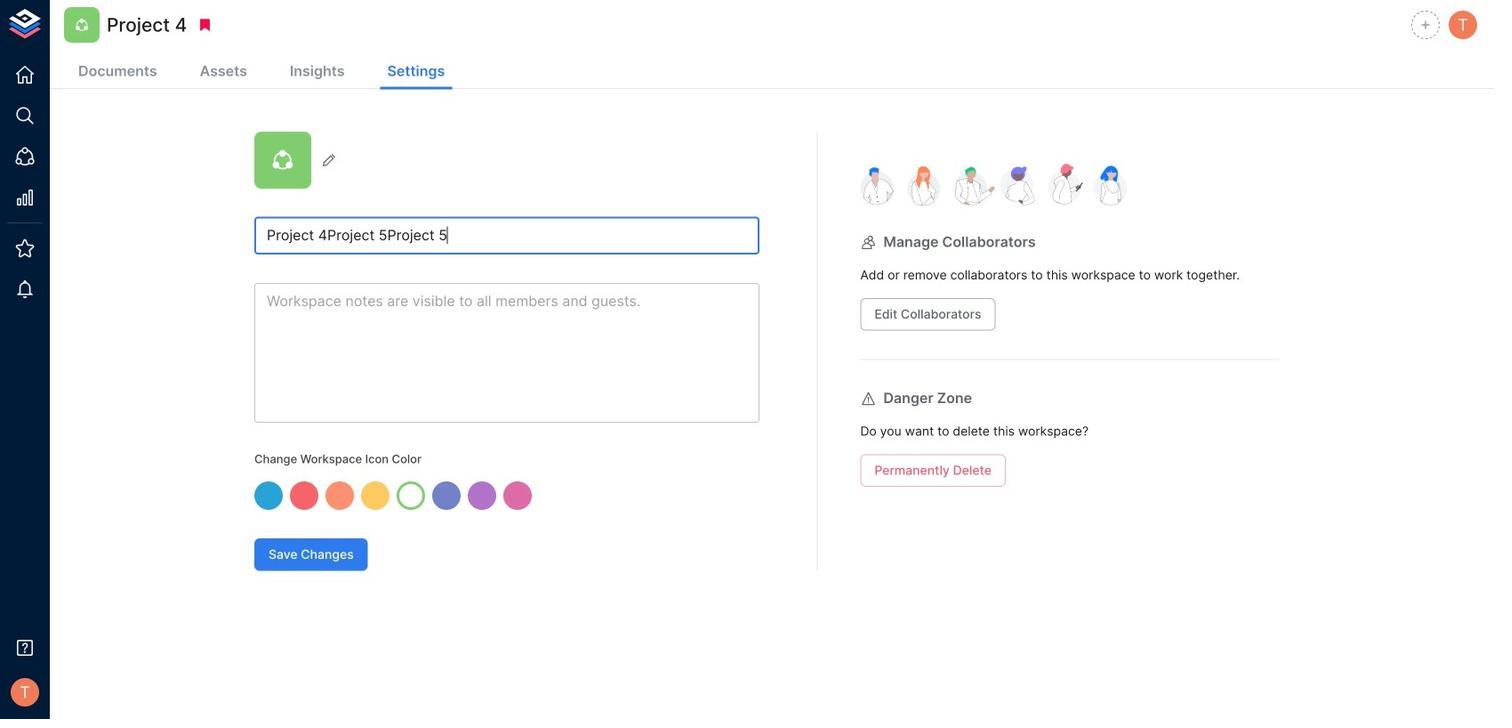 Task type: vqa. For each thing, say whether or not it's contained in the screenshot.
👉Banners
no



Task type: describe. For each thing, give the bounding box(es) containing it.
Workspace Name text field
[[255, 217, 760, 255]]



Task type: locate. For each thing, give the bounding box(es) containing it.
Workspace notes are visible to all members and guests. text field
[[255, 283, 760, 423]]

remove bookmark image
[[197, 17, 213, 33]]



